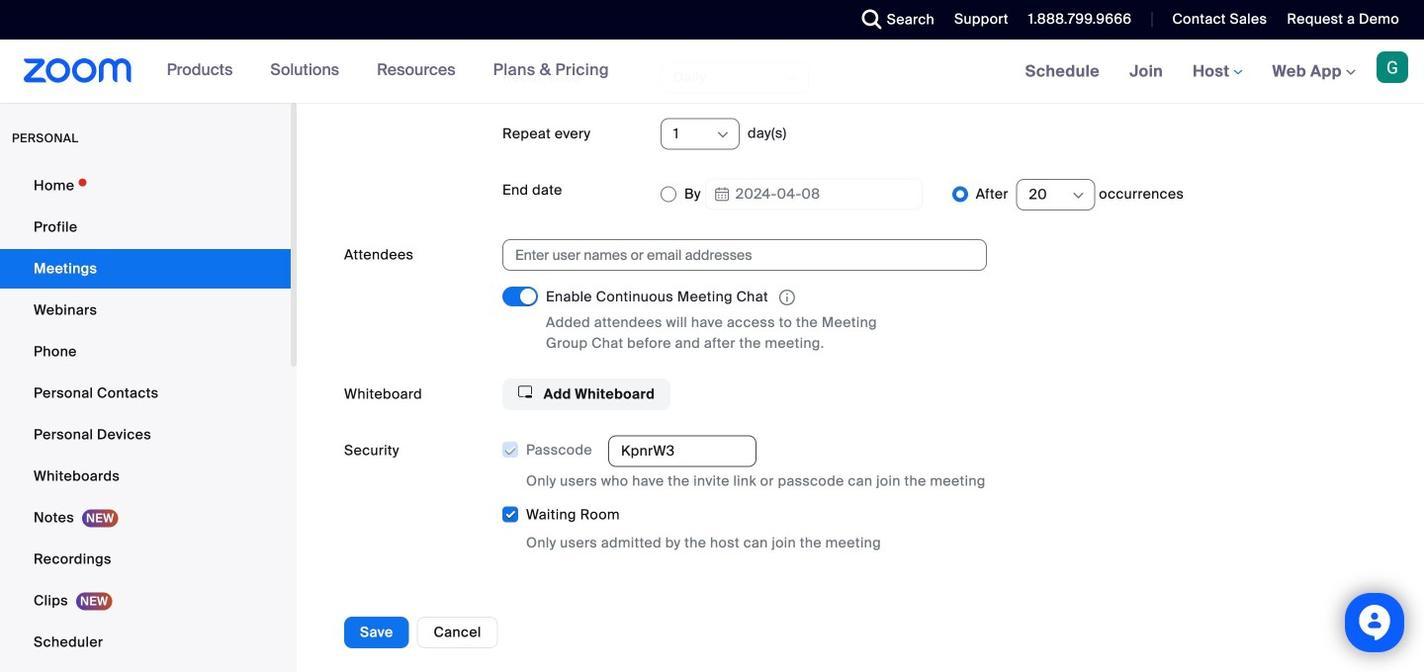 Task type: locate. For each thing, give the bounding box(es) containing it.
add whiteboard image
[[519, 386, 532, 400]]

show options image
[[715, 127, 731, 143]]

None text field
[[609, 436, 757, 468]]

Date Picker text field
[[705, 179, 923, 210]]

group
[[502, 436, 1377, 554]]

zoom logo image
[[24, 58, 132, 83]]

application
[[546, 287, 922, 309]]

banner
[[0, 40, 1425, 104]]

option group
[[661, 175, 1377, 215]]

personal menu menu
[[0, 166, 291, 673]]

profile picture image
[[1377, 51, 1409, 83]]



Task type: vqa. For each thing, say whether or not it's contained in the screenshot.
'domains' for Scheduler
no



Task type: describe. For each thing, give the bounding box(es) containing it.
product information navigation
[[152, 40, 624, 103]]

Persistent Chat, enter email address,Enter user names or email addresses text field
[[516, 241, 957, 270]]

meetings navigation
[[1011, 40, 1425, 104]]

learn more about enable continuous meeting chat image
[[774, 289, 801, 307]]



